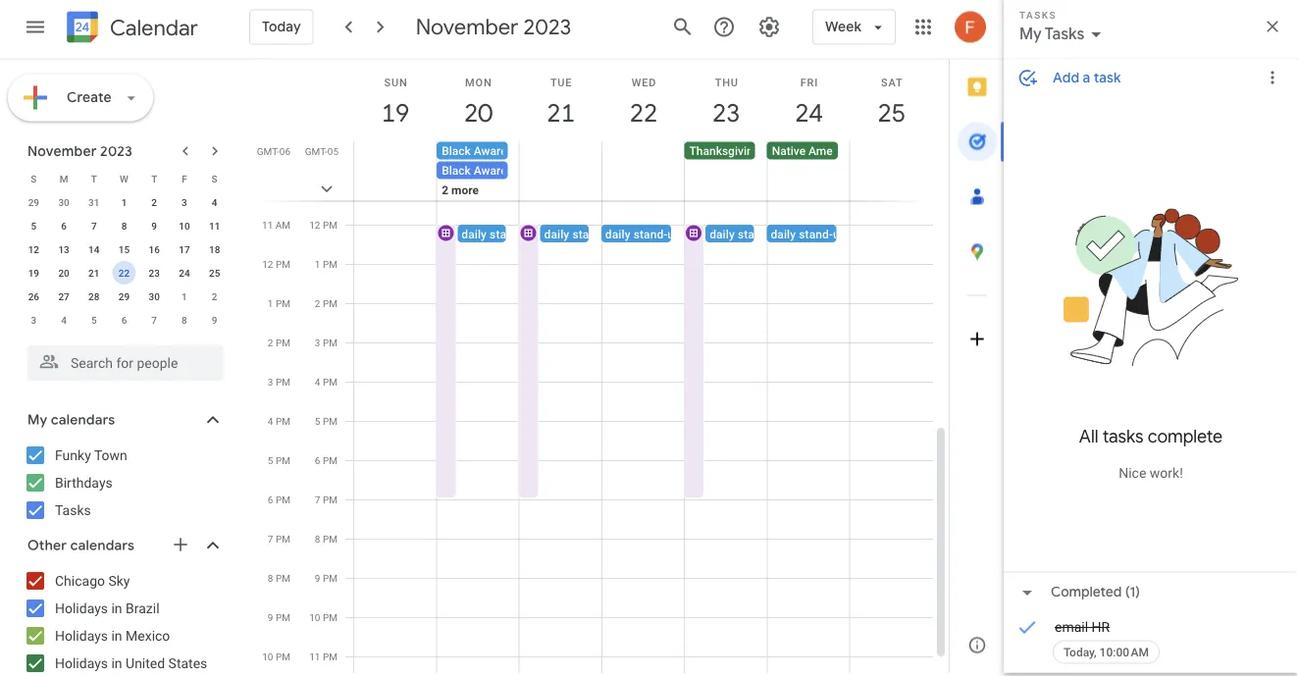 Task type: locate. For each thing, give the bounding box(es) containing it.
23 down 16
[[149, 267, 160, 278]]

create button
[[8, 74, 153, 121]]

20
[[463, 97, 491, 130], [58, 267, 69, 278]]

calendars up chicago sky
[[70, 537, 135, 554]]

add other calendars image
[[171, 535, 190, 554]]

2 vertical spatial holidays
[[55, 655, 108, 671]]

gmt- left gmt-05
[[257, 146, 280, 158]]

0 vertical spatial in
[[111, 600, 122, 616]]

1 vertical spatial 8 pm
[[268, 573, 291, 585]]

1 vertical spatial 4 pm
[[268, 416, 291, 428]]

29 for 29 element
[[119, 290, 130, 302]]

5 stand- from the left
[[799, 228, 833, 242]]

day
[[535, 144, 555, 158], [763, 144, 783, 158], [535, 163, 555, 177]]

11 for 11
[[209, 219, 220, 231]]

24 inside november 2023 grid
[[179, 267, 190, 278]]

0 vertical spatial awareness
[[474, 144, 532, 158]]

sun
[[384, 77, 408, 89]]

november 2023 up mon
[[416, 13, 572, 41]]

12 pm down 11 am
[[262, 259, 291, 270]]

17
[[179, 243, 190, 255]]

daily for fourth daily stand-up button from the right
[[544, 228, 570, 242]]

6 pm
[[315, 455, 338, 467], [268, 494, 291, 506]]

1 vertical spatial 21
[[88, 267, 100, 278]]

stand-
[[490, 228, 524, 242], [573, 228, 607, 242], [634, 228, 668, 242], [738, 228, 772, 242], [799, 228, 833, 242]]

24 down the 17
[[179, 267, 190, 278]]

november 2023
[[416, 13, 572, 41], [27, 142, 133, 160]]

2 black awareness day button from the top
[[437, 162, 555, 179]]

chicago
[[55, 572, 105, 589]]

29
[[28, 196, 39, 208], [119, 290, 130, 302]]

1 vertical spatial black
[[442, 163, 471, 177]]

awareness
[[474, 144, 532, 158], [474, 163, 532, 177]]

15
[[119, 243, 130, 255]]

12 up 19 element
[[28, 243, 39, 255]]

0 horizontal spatial t
[[91, 172, 97, 184]]

2023 up w
[[100, 142, 133, 160]]

0 vertical spatial 10
[[179, 219, 190, 231]]

10 pm left 11 pm
[[262, 651, 291, 663]]

1 horizontal spatial 1 pm
[[315, 259, 338, 270]]

1 vertical spatial 12
[[28, 243, 39, 255]]

1 horizontal spatial 3 pm
[[315, 337, 338, 349]]

1 vertical spatial holidays
[[55, 627, 108, 644]]

mon
[[465, 77, 492, 89]]

3 up from the left
[[668, 228, 681, 242]]

1 horizontal spatial 23
[[712, 97, 740, 130]]

1 gmt- from the left
[[257, 146, 280, 158]]

21 down tue
[[546, 97, 574, 130]]

calendar element
[[63, 7, 198, 51]]

2 holidays from the top
[[55, 627, 108, 644]]

sat
[[882, 77, 904, 89]]

5 daily from the left
[[771, 228, 796, 242]]

10 up 11 pm
[[310, 612, 321, 624]]

2 awareness from the top
[[474, 163, 532, 177]]

3 in from the top
[[111, 655, 122, 671]]

0 vertical spatial holidays
[[55, 600, 108, 616]]

19 up 26
[[28, 267, 39, 278]]

row containing 29
[[19, 190, 230, 214]]

1 vertical spatial in
[[111, 627, 122, 644]]

2 black from the top
[[442, 163, 471, 177]]

1 horizontal spatial 10 pm
[[310, 612, 338, 624]]

27
[[58, 290, 69, 302]]

calendars up funky town
[[51, 411, 115, 429]]

0 horizontal spatial 10
[[179, 219, 190, 231]]

2 gmt- from the left
[[305, 146, 328, 158]]

1 t from the left
[[91, 172, 97, 184]]

1 s from the left
[[31, 172, 37, 184]]

cell down 19 link
[[354, 142, 437, 220]]

23 inside row
[[149, 267, 160, 278]]

11 element
[[203, 214, 226, 237]]

0 vertical spatial 3 pm
[[315, 337, 338, 349]]

november 2023 up m
[[27, 142, 133, 160]]

25 down sat
[[877, 97, 905, 130]]

1 horizontal spatial 21
[[546, 97, 574, 130]]

22 element
[[112, 261, 136, 284]]

in down holidays in brazil
[[111, 627, 122, 644]]

12 inside "element"
[[28, 243, 39, 255]]

None search field
[[0, 337, 243, 380]]

1 vertical spatial 30
[[149, 290, 160, 302]]

1 vertical spatial 23
[[149, 267, 160, 278]]

1 up from the left
[[524, 228, 537, 242]]

awareness up 2 more button
[[474, 163, 532, 177]]

grid containing 19
[[251, 59, 949, 677]]

chicago sky
[[55, 572, 130, 589]]

21 down 14 on the top left
[[88, 267, 100, 278]]

my calendars list
[[4, 439, 243, 526]]

1 daily stand-up button from the left
[[458, 225, 574, 243]]

2 pm
[[315, 298, 338, 310], [268, 337, 291, 349]]

cell containing black awareness day
[[437, 142, 555, 220]]

am
[[276, 219, 291, 231]]

11 inside november 2023 grid
[[209, 219, 220, 231]]

black awareness day black awareness day 2 more
[[442, 144, 555, 197]]

black
[[442, 144, 471, 158], [442, 163, 471, 177]]

gmt-
[[257, 146, 280, 158], [305, 146, 328, 158]]

24
[[794, 97, 822, 130], [179, 267, 190, 278]]

1 in from the top
[[111, 600, 122, 616]]

2 in from the top
[[111, 627, 122, 644]]

13
[[58, 243, 69, 255]]

0 vertical spatial 19
[[380, 97, 409, 130]]

0 vertical spatial 1 pm
[[315, 259, 338, 270]]

up for fourth daily stand-up button from the right
[[607, 228, 620, 242]]

06
[[280, 146, 291, 158]]

1 horizontal spatial 6 pm
[[315, 455, 338, 467]]

5 up from the left
[[833, 228, 847, 242]]

1 daily stand-up from the left
[[462, 228, 537, 242]]

21 inside grid
[[546, 97, 574, 130]]

11 for 11 am
[[262, 219, 273, 231]]

1 vertical spatial 22
[[119, 267, 130, 278]]

0 horizontal spatial 3 pm
[[268, 377, 291, 388]]

tab list
[[950, 59, 1005, 618]]

november up mon
[[416, 13, 519, 41]]

22 cell
[[109, 261, 139, 284]]

0 vertical spatial 22
[[629, 97, 657, 130]]

daily for 4th daily stand-up button
[[710, 228, 735, 242]]

1 stand- from the left
[[490, 228, 524, 242]]

holidays for holidays in united states
[[55, 655, 108, 671]]

row containing 12
[[19, 237, 230, 261]]

0 vertical spatial 20
[[463, 97, 491, 130]]

10 up the 17
[[179, 219, 190, 231]]

1 horizontal spatial 30
[[149, 290, 160, 302]]

0 horizontal spatial 29
[[28, 196, 39, 208]]

30 down 23 element
[[149, 290, 160, 302]]

week
[[826, 18, 862, 36]]

30 for 30 element
[[149, 290, 160, 302]]

1 vertical spatial awareness
[[474, 163, 532, 177]]

1 horizontal spatial 25
[[877, 97, 905, 130]]

23 link
[[704, 91, 749, 136]]

1 vertical spatial 29
[[119, 290, 130, 302]]

1 vertical spatial 19
[[28, 267, 39, 278]]

gmt- for 06
[[257, 146, 280, 158]]

2 inside black awareness day black awareness day 2 more
[[442, 183, 449, 197]]

0 vertical spatial calendars
[[51, 411, 115, 429]]

2 cell from the left
[[437, 142, 555, 220]]

cell down 21 link
[[520, 142, 602, 220]]

12 down 11 am
[[262, 259, 273, 270]]

row containing black awareness day
[[346, 142, 949, 220]]

12
[[310, 219, 321, 231], [28, 243, 39, 255], [262, 259, 273, 270]]

2 up from the left
[[607, 228, 620, 242]]

0 horizontal spatial 19
[[28, 267, 39, 278]]

0 vertical spatial november 2023
[[416, 13, 572, 41]]

up
[[524, 228, 537, 242], [607, 228, 620, 242], [668, 228, 681, 242], [772, 228, 786, 242], [833, 228, 847, 242]]

today
[[262, 18, 301, 36]]

gmt- right 06
[[305, 146, 328, 158]]

calendars inside dropdown button
[[70, 537, 135, 554]]

20 element
[[52, 261, 76, 284]]

1 vertical spatial calendars
[[70, 537, 135, 554]]

0 horizontal spatial 11
[[209, 219, 220, 231]]

december 4 element
[[52, 308, 76, 331]]

2023
[[524, 13, 572, 41], [100, 142, 133, 160]]

1 vertical spatial 12 pm
[[262, 259, 291, 270]]

30 down m
[[58, 196, 69, 208]]

10
[[179, 219, 190, 231], [310, 612, 321, 624], [262, 651, 273, 663]]

13 element
[[52, 237, 76, 261]]

0 horizontal spatial 12
[[28, 243, 39, 255]]

in for brazil
[[111, 600, 122, 616]]

holidays down 'chicago'
[[55, 600, 108, 616]]

1 vertical spatial 24
[[179, 267, 190, 278]]

2 stand- from the left
[[573, 228, 607, 242]]

calendars inside dropdown button
[[51, 411, 115, 429]]

1 cell from the left
[[354, 142, 437, 220]]

20 up 27
[[58, 267, 69, 278]]

grid
[[251, 59, 949, 677]]

0 horizontal spatial 24
[[179, 267, 190, 278]]

10 element
[[173, 214, 196, 237]]

2 daily from the left
[[544, 228, 570, 242]]

in down the holidays in mexico
[[111, 655, 122, 671]]

1 horizontal spatial 20
[[463, 97, 491, 130]]

21 inside row
[[88, 267, 100, 278]]

2 vertical spatial 12
[[262, 259, 273, 270]]

awareness down 20 link
[[474, 144, 532, 158]]

row group
[[19, 190, 230, 331]]

town
[[94, 447, 127, 463]]

1 vertical spatial november 2023
[[27, 142, 133, 160]]

t left f
[[151, 172, 157, 184]]

holidays down holidays in brazil
[[55, 627, 108, 644]]

1 awareness from the top
[[474, 144, 532, 158]]

0 horizontal spatial 4 pm
[[268, 416, 291, 428]]

daily
[[462, 228, 487, 242], [544, 228, 570, 242], [606, 228, 631, 242], [710, 228, 735, 242], [771, 228, 796, 242]]

tue
[[551, 77, 573, 89]]

daily stand-up
[[462, 228, 537, 242], [544, 228, 620, 242], [606, 228, 681, 242], [710, 228, 786, 242], [771, 228, 847, 242]]

2 horizontal spatial 11
[[310, 651, 321, 663]]

thanksgiving
[[690, 144, 760, 158]]

20 down mon
[[463, 97, 491, 130]]

s right f
[[212, 172, 218, 184]]

0 vertical spatial november
[[416, 13, 519, 41]]

29 for october 29 element
[[28, 196, 39, 208]]

1 vertical spatial 25
[[209, 267, 220, 278]]

4
[[212, 196, 217, 208], [61, 314, 67, 325], [315, 377, 321, 388], [268, 416, 273, 428]]

12 pm right the am
[[310, 219, 338, 231]]

holidays
[[55, 600, 108, 616], [55, 627, 108, 644], [55, 655, 108, 671]]

up for 5th daily stand-up button from the right
[[524, 228, 537, 242]]

cell down 20 link
[[437, 142, 555, 220]]

9
[[152, 219, 157, 231], [212, 314, 217, 325], [315, 573, 321, 585], [268, 612, 273, 624]]

0 horizontal spatial 8 pm
[[268, 573, 291, 585]]

3
[[182, 196, 187, 208], [31, 314, 37, 325], [315, 337, 321, 349], [268, 377, 273, 388]]

30 for october 30 element
[[58, 196, 69, 208]]

12 right the am
[[310, 219, 321, 231]]

daily for 3rd daily stand-up button from right
[[606, 228, 631, 242]]

24 down 'fri'
[[794, 97, 822, 130]]

3 cell from the left
[[520, 142, 602, 220]]

18
[[209, 243, 220, 255]]

holidays in mexico
[[55, 627, 170, 644]]

tasks
[[55, 502, 91, 518]]

2 vertical spatial 10
[[262, 651, 273, 663]]

t up october 31 element
[[91, 172, 97, 184]]

0 horizontal spatial 10 pm
[[262, 651, 291, 663]]

5 daily stand-up from the left
[[771, 228, 847, 242]]

0 vertical spatial 8 pm
[[315, 534, 338, 545]]

cell down 22 link
[[602, 142, 685, 220]]

1 black awareness day button from the top
[[437, 142, 555, 160]]

1 vertical spatial black awareness day button
[[437, 162, 555, 179]]

1 horizontal spatial t
[[151, 172, 157, 184]]

24 element
[[173, 261, 196, 284]]

22 down the wed at the top
[[629, 97, 657, 130]]

cell down 25 link
[[850, 142, 933, 220]]

in
[[111, 600, 122, 616], [111, 627, 122, 644], [111, 655, 122, 671]]

0 vertical spatial 4 pm
[[315, 377, 338, 388]]

0 vertical spatial 29
[[28, 196, 39, 208]]

row
[[346, 142, 949, 220], [19, 166, 230, 190], [19, 190, 230, 214], [19, 214, 230, 237], [19, 237, 230, 261], [19, 261, 230, 284], [19, 284, 230, 308], [19, 308, 230, 331]]

black awareness day button up 2 more button
[[437, 162, 555, 179]]

21
[[546, 97, 574, 130], [88, 267, 100, 278]]

thanksgiving day
[[690, 144, 783, 158]]

25 down 18
[[209, 267, 220, 278]]

29 left october 30 element
[[28, 196, 39, 208]]

0 vertical spatial 25
[[877, 97, 905, 130]]

1 horizontal spatial 8 pm
[[315, 534, 338, 545]]

0 vertical spatial 24
[[794, 97, 822, 130]]

4 daily from the left
[[710, 228, 735, 242]]

side panel section
[[949, 59, 1005, 673]]

row containing s
[[19, 166, 230, 190]]

1 horizontal spatial november 2023
[[416, 13, 572, 41]]

19 down sun
[[380, 97, 409, 130]]

0 horizontal spatial 2 pm
[[268, 337, 291, 349]]

10 pm up 11 pm
[[310, 612, 338, 624]]

1 black from the top
[[442, 144, 471, 158]]

s up october 29 element
[[31, 172, 37, 184]]

5 daily stand-up button from the left
[[767, 225, 883, 243]]

5 cell from the left
[[850, 142, 933, 220]]

28 element
[[82, 284, 106, 308]]

1 holidays from the top
[[55, 600, 108, 616]]

10 pm
[[310, 612, 338, 624], [262, 651, 291, 663]]

4 up from the left
[[772, 228, 786, 242]]

1 vertical spatial 10 pm
[[262, 651, 291, 663]]

4 pm
[[315, 377, 338, 388], [268, 416, 291, 428]]

0 horizontal spatial 30
[[58, 196, 69, 208]]

2 horizontal spatial 12
[[310, 219, 321, 231]]

fri 24
[[794, 77, 822, 130]]

21 element
[[82, 261, 106, 284]]

0 vertical spatial 6 pm
[[315, 455, 338, 467]]

6
[[61, 219, 67, 231], [121, 314, 127, 325], [315, 455, 321, 467], [268, 494, 273, 506]]

1 horizontal spatial 12 pm
[[310, 219, 338, 231]]

23
[[712, 97, 740, 130], [149, 267, 160, 278]]

0 vertical spatial 30
[[58, 196, 69, 208]]

22 down 15
[[119, 267, 130, 278]]

8 pm
[[315, 534, 338, 545], [268, 573, 291, 585]]

1 horizontal spatial 22
[[629, 97, 657, 130]]

1 horizontal spatial gmt-
[[305, 146, 328, 158]]

1 vertical spatial 2 pm
[[268, 337, 291, 349]]

23 down 'thu' at the top right of the page
[[712, 97, 740, 130]]

1
[[121, 196, 127, 208], [315, 259, 321, 270], [182, 290, 187, 302], [268, 298, 273, 310]]

calendars
[[51, 411, 115, 429], [70, 537, 135, 554]]

1 vertical spatial 7 pm
[[268, 534, 291, 545]]

0 horizontal spatial 25
[[209, 267, 220, 278]]

2 horizontal spatial 10
[[310, 612, 321, 624]]

november up m
[[27, 142, 97, 160]]

25
[[877, 97, 905, 130], [209, 267, 220, 278]]

my calendars button
[[4, 404, 243, 435]]

2023 up tue
[[524, 13, 572, 41]]

1 horizontal spatial s
[[212, 172, 218, 184]]

10 inside 'element'
[[179, 219, 190, 231]]

w
[[120, 172, 129, 184]]

1 daily from the left
[[462, 228, 487, 242]]

wed 22
[[629, 77, 657, 130]]

11 for 11 pm
[[310, 651, 321, 663]]

20 inside mon 20
[[463, 97, 491, 130]]

0 horizontal spatial 2023
[[100, 142, 133, 160]]

0 vertical spatial 5 pm
[[315, 416, 338, 428]]

0 vertical spatial 23
[[712, 97, 740, 130]]

3 daily stand-up button from the left
[[602, 225, 718, 243]]

11
[[209, 219, 220, 231], [262, 219, 273, 231], [310, 651, 321, 663]]

december 8 element
[[173, 308, 196, 331]]

thu 23
[[712, 77, 740, 130]]

3 daily from the left
[[606, 228, 631, 242]]

1 horizontal spatial 9 pm
[[315, 573, 338, 585]]

t
[[91, 172, 97, 184], [151, 172, 157, 184]]

7
[[91, 219, 97, 231], [152, 314, 157, 325], [315, 494, 321, 506], [268, 534, 273, 545]]

main drawer image
[[24, 15, 47, 39]]

25 element
[[203, 261, 226, 284]]

brazil
[[126, 600, 160, 616]]

5
[[31, 219, 37, 231], [91, 314, 97, 325], [315, 416, 321, 428], [268, 455, 273, 467]]

0 horizontal spatial s
[[31, 172, 37, 184]]

united
[[126, 655, 165, 671]]

black awareness day button down 20 link
[[437, 142, 555, 160]]

row containing 26
[[19, 284, 230, 308]]

4 daily stand-up from the left
[[710, 228, 786, 242]]

november 2023 grid
[[19, 166, 230, 331]]

day inside button
[[763, 144, 783, 158]]

7 pm
[[315, 494, 338, 506], [268, 534, 291, 545]]

december 5 element
[[82, 308, 106, 331]]

29 down 22 element
[[119, 290, 130, 302]]

22
[[629, 97, 657, 130], [119, 267, 130, 278]]

26
[[28, 290, 39, 302]]

0 horizontal spatial 9 pm
[[268, 612, 291, 624]]

3 holidays from the top
[[55, 655, 108, 671]]

0 vertical spatial 9 pm
[[315, 573, 338, 585]]

cell
[[354, 142, 437, 220], [437, 142, 555, 220], [520, 142, 602, 220], [602, 142, 685, 220], [850, 142, 933, 220]]

3 pm
[[315, 337, 338, 349], [268, 377, 291, 388]]

holidays for holidays in brazil
[[55, 600, 108, 616]]

holidays in united states
[[55, 655, 207, 671]]

holidays down the holidays in mexico
[[55, 655, 108, 671]]

daily for fifth daily stand-up button from the left
[[771, 228, 796, 242]]

0 horizontal spatial 6 pm
[[268, 494, 291, 506]]

1 horizontal spatial 29
[[119, 290, 130, 302]]

0 vertical spatial 21
[[546, 97, 574, 130]]

in left brazil
[[111, 600, 122, 616]]

up for fifth daily stand-up button from the left
[[833, 228, 847, 242]]

10 left 11 pm
[[262, 651, 273, 663]]



Task type: vqa. For each thing, say whether or not it's contained in the screenshot.
december 2 element
yes



Task type: describe. For each thing, give the bounding box(es) containing it.
0 horizontal spatial november 2023
[[27, 142, 133, 160]]

1 horizontal spatial 19
[[380, 97, 409, 130]]

Search for people text field
[[39, 345, 212, 380]]

1 vertical spatial 1 pm
[[268, 298, 291, 310]]

19 link
[[373, 91, 418, 136]]

1 vertical spatial november
[[27, 142, 97, 160]]

16 element
[[143, 237, 166, 261]]

20 link
[[456, 91, 501, 136]]

wed
[[632, 77, 657, 89]]

row containing 3
[[19, 308, 230, 331]]

28
[[88, 290, 100, 302]]

1 horizontal spatial november
[[416, 13, 519, 41]]

december 9 element
[[203, 308, 226, 331]]

2 t from the left
[[151, 172, 157, 184]]

22 inside wed 22
[[629, 97, 657, 130]]

1 vertical spatial 2023
[[100, 142, 133, 160]]

11 am
[[262, 219, 291, 231]]

calendars for my calendars
[[51, 411, 115, 429]]

20 inside 20 element
[[58, 267, 69, 278]]

1 vertical spatial 10
[[310, 612, 321, 624]]

gmt-05
[[305, 146, 339, 158]]

sun 19
[[380, 77, 409, 130]]

week button
[[813, 3, 896, 51]]

up for 4th daily stand-up button
[[772, 228, 786, 242]]

1 horizontal spatial 2023
[[524, 13, 572, 41]]

december 6 element
[[112, 308, 136, 331]]

row containing 5
[[19, 214, 230, 237]]

f
[[182, 172, 187, 184]]

16
[[149, 243, 160, 255]]

2 s from the left
[[212, 172, 218, 184]]

27 element
[[52, 284, 76, 308]]

other calendars list
[[4, 565, 243, 677]]

funky town
[[55, 447, 127, 463]]

mexico
[[126, 627, 170, 644]]

thanksgiving day button
[[685, 142, 783, 160]]

holidays in brazil
[[55, 600, 160, 616]]

4 stand- from the left
[[738, 228, 772, 242]]

1 horizontal spatial 24
[[794, 97, 822, 130]]

states
[[168, 655, 207, 671]]

4 daily stand-up button from the left
[[706, 225, 822, 243]]

row inside grid
[[346, 142, 949, 220]]

0 vertical spatial 7 pm
[[315, 494, 338, 506]]

25 inside november 2023 grid
[[209, 267, 220, 278]]

31
[[88, 196, 100, 208]]

1 horizontal spatial 4 pm
[[315, 377, 338, 388]]

december 3 element
[[22, 308, 46, 331]]

tab list inside side panel section
[[950, 59, 1005, 618]]

october 31 element
[[82, 190, 106, 214]]

sat 25
[[877, 77, 905, 130]]

create
[[67, 89, 112, 107]]

october 29 element
[[22, 190, 46, 214]]

row containing 19
[[19, 261, 230, 284]]

22 inside cell
[[119, 267, 130, 278]]

tue 21
[[546, 77, 574, 130]]

december 7 element
[[143, 308, 166, 331]]

0 vertical spatial 10 pm
[[310, 612, 338, 624]]

row group containing 29
[[19, 190, 230, 331]]

settings menu image
[[758, 15, 782, 39]]

18 element
[[203, 237, 226, 261]]

funky
[[55, 447, 91, 463]]

today button
[[249, 3, 314, 51]]

17 element
[[173, 237, 196, 261]]

holidays for holidays in mexico
[[55, 627, 108, 644]]

in for mexico
[[111, 627, 122, 644]]

14
[[88, 243, 100, 255]]

14 element
[[82, 237, 106, 261]]

birthdays
[[55, 474, 113, 490]]

2 daily stand-up button from the left
[[541, 225, 656, 243]]

1 vertical spatial 5 pm
[[268, 455, 291, 467]]

1 horizontal spatial 2 pm
[[315, 298, 338, 310]]

daily for 5th daily stand-up button from the right
[[462, 228, 487, 242]]

my calendars
[[27, 411, 115, 429]]

fri
[[801, 77, 819, 89]]

19 inside november 2023 grid
[[28, 267, 39, 278]]

3 stand- from the left
[[634, 228, 668, 242]]

calendar
[[110, 14, 198, 41]]

15 element
[[112, 237, 136, 261]]

more
[[452, 183, 479, 197]]

up for 3rd daily stand-up button from right
[[668, 228, 681, 242]]

1 vertical spatial 6 pm
[[268, 494, 291, 506]]

my
[[27, 411, 48, 429]]

in for united
[[111, 655, 122, 671]]

1 horizontal spatial 10
[[262, 651, 273, 663]]

mon 20
[[463, 77, 492, 130]]

2 daily stand-up from the left
[[544, 228, 620, 242]]

1 vertical spatial 3 pm
[[268, 377, 291, 388]]

11 pm
[[310, 651, 338, 663]]

0 vertical spatial 12
[[310, 219, 321, 231]]

other calendars
[[27, 537, 135, 554]]

0 horizontal spatial 12 pm
[[262, 259, 291, 270]]

3 daily stand-up from the left
[[606, 228, 681, 242]]

12 element
[[22, 237, 46, 261]]

gmt- for 05
[[305, 146, 328, 158]]

4 cell from the left
[[602, 142, 685, 220]]

m
[[60, 172, 68, 184]]

05
[[328, 146, 339, 158]]

0 vertical spatial 12 pm
[[310, 219, 338, 231]]

calendar heading
[[106, 14, 198, 41]]

25 link
[[870, 91, 915, 136]]

thu
[[715, 77, 739, 89]]

gmt-06
[[257, 146, 291, 158]]

19 element
[[22, 261, 46, 284]]

other calendars button
[[4, 530, 243, 561]]

calendars for other calendars
[[70, 537, 135, 554]]

26 element
[[22, 284, 46, 308]]

29 element
[[112, 284, 136, 308]]

30 element
[[143, 284, 166, 308]]

october 30 element
[[52, 190, 76, 214]]

21 link
[[539, 91, 584, 136]]

december 1 element
[[173, 284, 196, 308]]

other
[[27, 537, 67, 554]]

23 element
[[143, 261, 166, 284]]

sky
[[108, 572, 130, 589]]

22 link
[[621, 91, 667, 136]]

24 link
[[787, 91, 832, 136]]

2 more button
[[437, 181, 508, 199]]

december 2 element
[[203, 284, 226, 308]]



